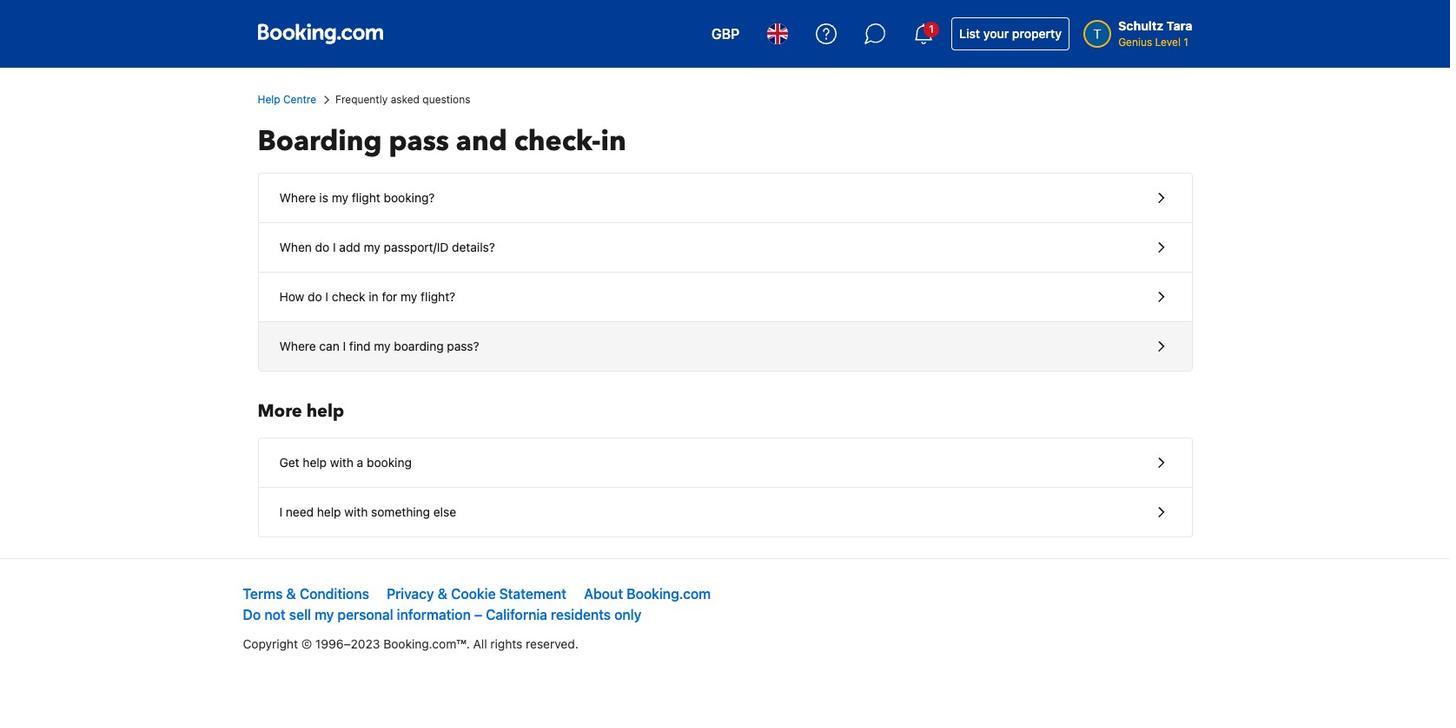 Task type: locate. For each thing, give the bounding box(es) containing it.
a
[[357, 455, 363, 470]]

boarding
[[394, 339, 444, 354]]

do
[[315, 240, 330, 255], [308, 289, 322, 304]]

can
[[319, 339, 340, 354]]

i left add
[[333, 240, 336, 255]]

get
[[279, 455, 299, 470]]

terms & conditions link
[[243, 587, 369, 602]]

1 vertical spatial do
[[308, 289, 322, 304]]

1 where from the top
[[279, 190, 316, 205]]

where can i find my boarding pass?
[[279, 339, 479, 354]]

i need help with something else button
[[259, 488, 1192, 537]]

my inside button
[[374, 339, 391, 354]]

i for find
[[343, 339, 346, 354]]

do right when
[[315, 240, 330, 255]]

in for check
[[369, 289, 379, 304]]

where inside where is my flight booking? button
[[279, 190, 316, 205]]

privacy & cookie statement
[[387, 587, 567, 602]]

details?
[[452, 240, 495, 255]]

1 vertical spatial in
[[369, 289, 379, 304]]

0 vertical spatial help
[[306, 400, 344, 423]]

1 vertical spatial with
[[344, 505, 368, 520]]

where left is
[[279, 190, 316, 205]]

0 horizontal spatial 1
[[929, 23, 934, 36]]

help right more
[[306, 400, 344, 423]]

do not sell my personal information – california residents only link
[[243, 607, 642, 623]]

where inside where can i find my boarding pass? button
[[279, 339, 316, 354]]

0 horizontal spatial &
[[286, 587, 296, 602]]

my down conditions on the bottom of page
[[315, 607, 334, 623]]

schultz tara genius level 1
[[1118, 18, 1193, 49]]

1 inside schultz tara genius level 1
[[1184, 36, 1189, 49]]

i left check on the left
[[325, 289, 328, 304]]

list
[[959, 26, 980, 41]]

level
[[1155, 36, 1181, 49]]

2 where from the top
[[279, 339, 316, 354]]

help right get
[[303, 455, 327, 470]]

california
[[486, 607, 547, 623]]

0 vertical spatial in
[[601, 123, 626, 161]]

0 horizontal spatial in
[[369, 289, 379, 304]]

when do i add my passport/id details?
[[279, 240, 495, 255]]

in
[[601, 123, 626, 161], [369, 289, 379, 304]]

1 down tara
[[1184, 36, 1189, 49]]

something
[[371, 505, 430, 520]]

1 horizontal spatial 1
[[1184, 36, 1189, 49]]

0 vertical spatial where
[[279, 190, 316, 205]]

rights
[[490, 637, 523, 652]]

when do i add my passport/id details? button
[[259, 223, 1192, 273]]

help for get
[[303, 455, 327, 470]]

flight
[[352, 190, 380, 205]]

1 & from the left
[[286, 587, 296, 602]]

help right need
[[317, 505, 341, 520]]

for
[[382, 289, 397, 304]]

1 horizontal spatial in
[[601, 123, 626, 161]]

where left can
[[279, 339, 316, 354]]

1 vertical spatial help
[[303, 455, 327, 470]]

flight?
[[421, 289, 455, 304]]

& for privacy
[[438, 587, 447, 602]]

i right can
[[343, 339, 346, 354]]

gbp button
[[701, 13, 750, 55]]

how
[[279, 289, 304, 304]]

i inside button
[[343, 339, 346, 354]]

©
[[301, 637, 312, 652]]

with left something
[[344, 505, 368, 520]]

about
[[584, 587, 623, 602]]

gbp
[[712, 26, 740, 42]]

conditions
[[300, 587, 369, 602]]

1 horizontal spatial &
[[438, 587, 447, 602]]

1 button
[[903, 13, 945, 55]]

& up "do not sell my personal information – california residents only" link
[[438, 587, 447, 602]]

2 & from the left
[[438, 587, 447, 602]]

& up sell
[[286, 587, 296, 602]]

&
[[286, 587, 296, 602], [438, 587, 447, 602]]

0 vertical spatial do
[[315, 240, 330, 255]]

in inside button
[[369, 289, 379, 304]]

1
[[929, 23, 934, 36], [1184, 36, 1189, 49]]

information
[[397, 607, 471, 623]]

my
[[332, 190, 348, 205], [364, 240, 380, 255], [401, 289, 417, 304], [374, 339, 391, 354], [315, 607, 334, 623]]

help
[[306, 400, 344, 423], [303, 455, 327, 470], [317, 505, 341, 520]]

terms
[[243, 587, 283, 602]]

pass?
[[447, 339, 479, 354]]

where is my flight booking?
[[279, 190, 435, 205]]

with left a
[[330, 455, 354, 470]]

my right find
[[374, 339, 391, 354]]

frequently
[[335, 93, 388, 106]]

with
[[330, 455, 354, 470], [344, 505, 368, 520]]

list your property
[[959, 26, 1062, 41]]

need
[[286, 505, 314, 520]]

privacy & cookie statement link
[[387, 587, 567, 602]]

1 vertical spatial where
[[279, 339, 316, 354]]

boarding
[[258, 123, 382, 161]]

my right is
[[332, 190, 348, 205]]

1 left list
[[929, 23, 934, 36]]

1 inside button
[[929, 23, 934, 36]]

i left need
[[279, 505, 282, 520]]

do for when
[[315, 240, 330, 255]]

my right for
[[401, 289, 417, 304]]

i
[[333, 240, 336, 255], [325, 289, 328, 304], [343, 339, 346, 354], [279, 505, 282, 520]]

–
[[474, 607, 482, 623]]

where
[[279, 190, 316, 205], [279, 339, 316, 354]]

where can i find my boarding pass? button
[[259, 322, 1192, 371]]

booking?
[[384, 190, 435, 205]]

help centre
[[258, 93, 316, 106]]

and
[[456, 123, 507, 161]]

do right how
[[308, 289, 322, 304]]

get help with a booking button
[[259, 439, 1192, 488]]

about booking.com do not sell my personal information – california residents only
[[243, 587, 711, 623]]

copyright © 1996–2023 booking.com™. all rights reserved.
[[243, 637, 578, 652]]

0 vertical spatial with
[[330, 455, 354, 470]]

how do i check in for my flight?
[[279, 289, 455, 304]]



Task type: vqa. For each thing, say whether or not it's contained in the screenshot.
right arrival
no



Task type: describe. For each thing, give the bounding box(es) containing it.
genius
[[1118, 36, 1152, 49]]

help centre button
[[258, 92, 316, 108]]

statement
[[499, 587, 567, 602]]

privacy
[[387, 587, 434, 602]]

1996–2023
[[315, 637, 380, 652]]

terms & conditions
[[243, 587, 369, 602]]

in for check-
[[601, 123, 626, 161]]

i for add
[[333, 240, 336, 255]]

sell
[[289, 607, 311, 623]]

your
[[983, 26, 1009, 41]]

not
[[264, 607, 286, 623]]

about booking.com link
[[584, 587, 711, 602]]

i need help with something else
[[279, 505, 456, 520]]

how do i check in for my flight? button
[[259, 273, 1192, 322]]

find
[[349, 339, 371, 354]]

check-
[[514, 123, 601, 161]]

more
[[258, 400, 302, 423]]

boarding pass and check-in
[[258, 123, 626, 161]]

frequently asked questions
[[335, 93, 470, 106]]

cookie
[[451, 587, 496, 602]]

list your property link
[[952, 17, 1070, 50]]

pass
[[389, 123, 449, 161]]

tara
[[1167, 18, 1193, 33]]

only
[[614, 607, 642, 623]]

property
[[1012, 26, 1062, 41]]

my inside the about booking.com do not sell my personal information – california residents only
[[315, 607, 334, 623]]

do
[[243, 607, 261, 623]]

passport/id
[[384, 240, 449, 255]]

where for where can i find my boarding pass?
[[279, 339, 316, 354]]

add
[[339, 240, 360, 255]]

personal
[[338, 607, 393, 623]]

where for where is my flight booking?
[[279, 190, 316, 205]]

& for terms
[[286, 587, 296, 602]]

help
[[258, 93, 280, 106]]

asked
[[391, 93, 420, 106]]

where is my flight booking? button
[[259, 174, 1192, 223]]

booking.com online hotel reservations image
[[258, 23, 383, 44]]

do for how
[[308, 289, 322, 304]]

reserved.
[[526, 637, 578, 652]]

centre
[[283, 93, 316, 106]]

else
[[433, 505, 456, 520]]

my right add
[[364, 240, 380, 255]]

when
[[279, 240, 312, 255]]

booking
[[367, 455, 412, 470]]

get help with a booking
[[279, 455, 412, 470]]

i for check
[[325, 289, 328, 304]]

all
[[473, 637, 487, 652]]

residents
[[551, 607, 611, 623]]

2 vertical spatial help
[[317, 505, 341, 520]]

more help
[[258, 400, 344, 423]]

with inside get help with a booking button
[[330, 455, 354, 470]]

booking.com™.
[[383, 637, 470, 652]]

schultz
[[1118, 18, 1164, 33]]

help for more
[[306, 400, 344, 423]]

is
[[319, 190, 328, 205]]

check
[[332, 289, 365, 304]]

questions
[[423, 93, 470, 106]]

booking.com
[[627, 587, 711, 602]]

copyright
[[243, 637, 298, 652]]

with inside i need help with something else button
[[344, 505, 368, 520]]



